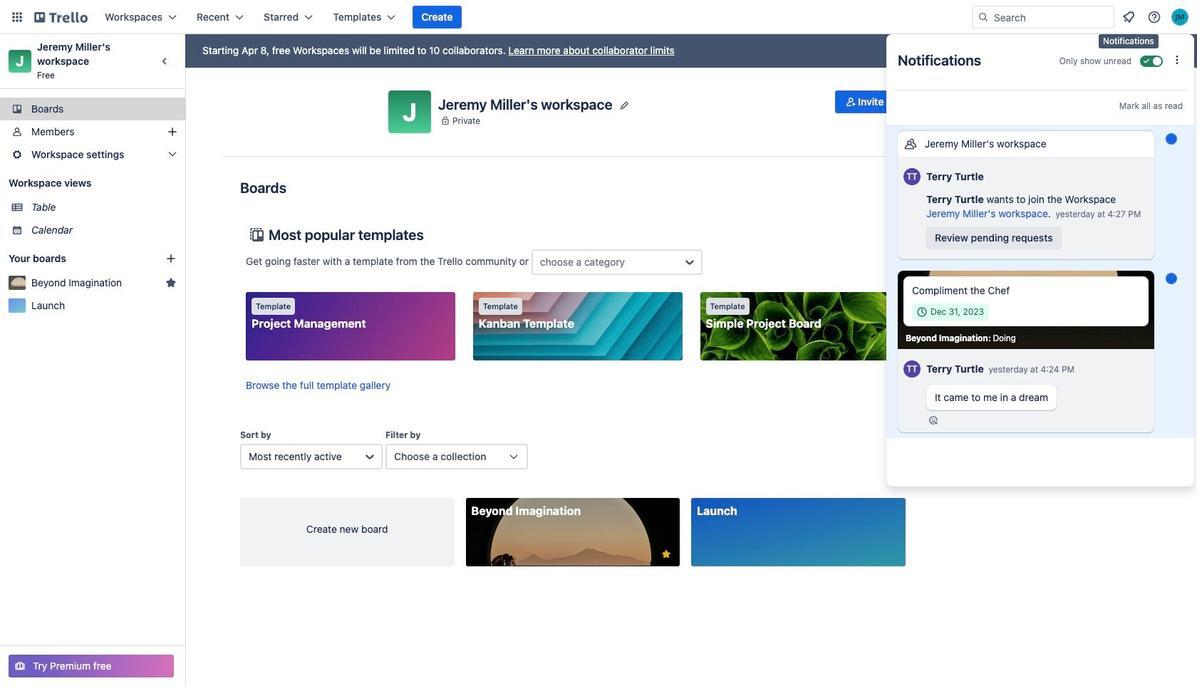 Task type: describe. For each thing, give the bounding box(es) containing it.
0 notifications image
[[1120, 9, 1137, 26]]

2 terry turtle (terryturtle) image from the top
[[903, 358, 921, 380]]

workspace navigation collapse icon image
[[155, 51, 175, 71]]

jeremy miller (jeremymiller198) image
[[1171, 9, 1189, 26]]

your boards with 2 items element
[[9, 250, 144, 267]]

back to home image
[[34, 6, 88, 29]]

Search field
[[989, 6, 1114, 28]]

open information menu image
[[1147, 10, 1161, 24]]

primary element
[[0, 0, 1197, 34]]



Task type: vqa. For each thing, say whether or not it's contained in the screenshot.
5th member from the bottom of the page
no



Task type: locate. For each thing, give the bounding box(es) containing it.
terry turtle (terryturtle) image
[[903, 166, 921, 187], [903, 358, 921, 380]]

sm image
[[844, 95, 858, 109]]

add board image
[[165, 253, 177, 264]]

tooltip
[[1099, 34, 1158, 48]]

click to unstar this board. it will be removed from your starred list. image
[[660, 548, 673, 561]]

1 vertical spatial terry turtle (terryturtle) image
[[903, 358, 921, 380]]

search image
[[978, 11, 989, 23]]

0 vertical spatial terry turtle (terryturtle) image
[[903, 166, 921, 187]]

1 terry turtle (terryturtle) image from the top
[[903, 166, 921, 187]]

starred icon image
[[165, 277, 177, 289]]



